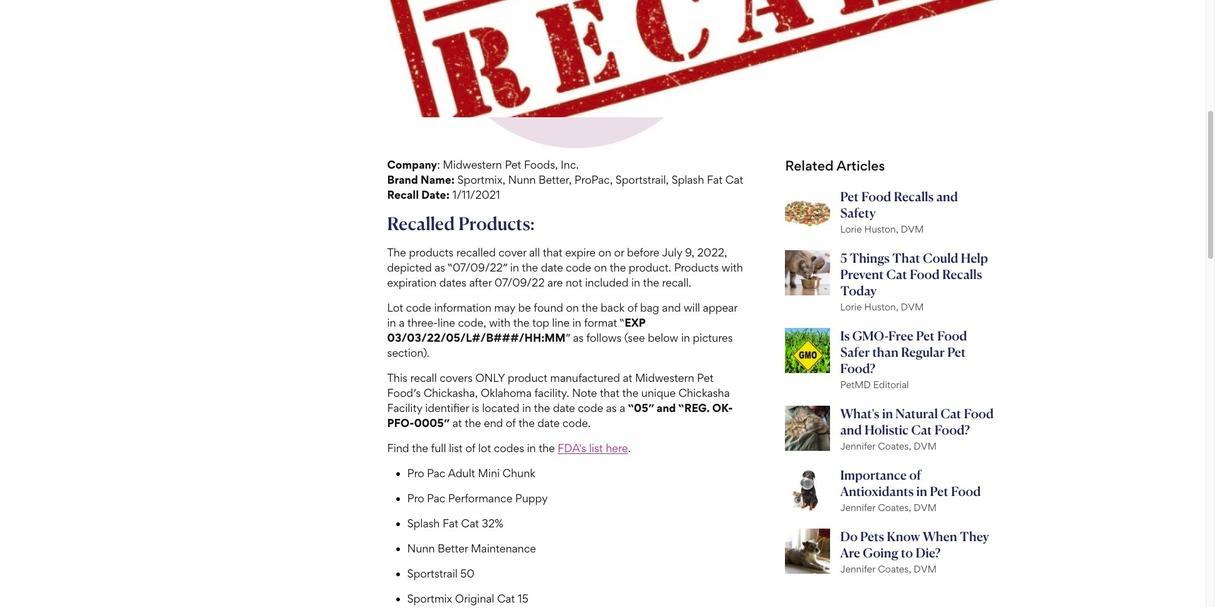 Task type: describe. For each thing, give the bounding box(es) containing it.
the up format
[[582, 301, 598, 314]]

what's
[[841, 406, 880, 421]]

this recall covers only product manufactured at midwestern pet food's chickasha, oklahoma facility. note that the unique chickasha facility identifier is located in the date code as a
[[387, 371, 730, 415]]

prevent
[[841, 266, 884, 282]]

32%
[[482, 517, 504, 530]]

pet up regular
[[917, 328, 935, 344]]

recalled
[[457, 246, 496, 259]]

exp
[[625, 316, 646, 329]]

in right codes
[[527, 442, 536, 455]]

related
[[786, 157, 834, 174]]

code inside this recall covers only product manufactured at midwestern pet food's chickasha, oklahoma facility. note that the unique chickasha facility identifier is located in the date code as a
[[578, 401, 604, 415]]

expire
[[566, 246, 596, 259]]

sportstrail,
[[616, 173, 669, 186]]

to
[[902, 545, 914, 561]]

facility
[[387, 401, 423, 415]]

found
[[534, 301, 564, 314]]

1 vertical spatial nunn
[[408, 542, 435, 555]]

cover
[[499, 246, 527, 259]]

better,
[[539, 173, 572, 186]]

are
[[548, 276, 563, 289]]

as inside " as follows (see below in pictures section).
[[573, 331, 584, 344]]

dvm inside do pets know when they are going to die? jennifer coates, dvm
[[914, 563, 937, 575]]

located
[[482, 401, 520, 415]]

than
[[873, 344, 899, 360]]

the down located
[[519, 416, 535, 430]]

pro pac adult mini chunk
[[408, 467, 536, 480]]

format
[[585, 316, 618, 329]]

dates
[[440, 276, 467, 289]]

pet inside company : midwestern pet foods, inc. brand name: sportmix, nunn better, propac, sportstrail, splash fat cat recall date: 1/11/2021
[[505, 158, 522, 171]]

products
[[675, 261, 719, 274]]

puppy
[[516, 492, 548, 505]]

die?
[[916, 545, 941, 561]]

that inside this recall covers only product manufactured at midwestern pet food's chickasha, oklahoma facility. note that the unique chickasha facility identifier is located in the date code as a
[[600, 386, 620, 399]]

splash inside company : midwestern pet foods, inc. brand name: sportmix, nunn better, propac, sportstrail, splash fat cat recall date: 1/11/2021
[[672, 173, 705, 186]]

top
[[533, 316, 550, 329]]

when
[[923, 529, 958, 544]]

not
[[566, 276, 583, 289]]

and inside the lot code information may be found on the back of bag and will appear in a three-line code, with the top line in format "
[[663, 301, 681, 314]]

antioxidants
[[841, 484, 914, 499]]

regular
[[902, 344, 945, 360]]

importance
[[841, 467, 907, 483]]

food inside what's in natural cat food and holistic cat food? jennifer coates, dvm
[[965, 406, 995, 421]]

code,
[[458, 316, 487, 329]]

editorial
[[874, 379, 910, 391]]

do
[[841, 529, 858, 544]]

0 horizontal spatial splash
[[408, 517, 440, 530]]

be
[[519, 301, 531, 314]]

2 vertical spatial date
[[538, 416, 560, 430]]

sportstrail 50
[[408, 567, 475, 580]]

help
[[962, 250, 989, 266]]

lorie inside 5 things that could help prevent cat food recalls today lorie huston, dvm
[[841, 301, 862, 313]]

cat inside 5 things that could help prevent cat food recalls today lorie huston, dvm
[[887, 266, 908, 282]]

as inside the products recalled cover all that expire on or before july 9, 2022, depicted as "07/09/22" in the date code on the product. products with expiration dates after 07/09/22 are not included in the recall.
[[435, 261, 446, 274]]

know
[[887, 529, 921, 544]]

date inside this recall covers only product manufactured at midwestern pet food's chickasha, oklahoma facility. note that the unique chickasha facility identifier is located in the date code as a
[[553, 401, 576, 415]]

pet inside this recall covers only product manufactured at midwestern pet food's chickasha, oklahoma facility. note that the unique chickasha facility identifier is located in the date code as a
[[698, 371, 714, 384]]

recalled
[[387, 212, 455, 234]]

food inside is gmo-free pet food safer than regular pet food? petmd editorial
[[938, 328, 968, 344]]

of inside the lot code information may be found on the back of bag and will appear in a three-line code, with the top line in format "
[[628, 301, 638, 314]]

50
[[461, 567, 475, 580]]

as inside this recall covers only product manufactured at midwestern pet food's chickasha, oklahoma facility. note that the unique chickasha facility identifier is located in the date code as a
[[607, 401, 617, 415]]

the left full
[[412, 442, 429, 455]]

recalled products:
[[387, 212, 535, 234]]

company
[[387, 158, 437, 171]]

lot code information may be found on the back of bag and will appear in a three-line code, with the top line in format "
[[387, 301, 738, 329]]

included
[[586, 276, 629, 289]]

pictures
[[693, 331, 733, 344]]

2022,
[[698, 246, 728, 259]]

code inside the products recalled cover all that expire on or before july 9, 2022, depicted as "07/09/22" in the date code on the product. products with expiration dates after 07/09/22 are not included in the recall.
[[566, 261, 592, 274]]

03/03/22/05/l#/b###/hh:mm
[[387, 331, 566, 344]]

maintenance
[[471, 542, 536, 555]]

on inside the lot code information may be found on the back of bag and will appear in a three-line code, with the top line in format "
[[566, 301, 579, 314]]

facility.
[[535, 386, 570, 399]]

1 list from the left
[[449, 442, 463, 455]]

dvm inside what's in natural cat food and holistic cat food? jennifer coates, dvm
[[914, 440, 937, 452]]

pet right regular
[[948, 344, 967, 360]]

performance
[[449, 492, 513, 505]]

appear
[[703, 301, 738, 314]]

below
[[648, 331, 679, 344]]

huston, inside pet food recalls and safety lorie huston, dvm
[[865, 223, 899, 235]]

manufactured
[[551, 371, 621, 384]]

fda's list here link
[[558, 442, 628, 455]]

with inside the lot code information may be found on the back of bag and will appear in a three-line code, with the top line in format "
[[489, 316, 511, 329]]

sportmix
[[408, 592, 453, 605]]

dvm inside pet food recalls and safety lorie huston, dvm
[[901, 223, 924, 235]]

and inside pet food recalls and safety lorie huston, dvm
[[937, 189, 959, 204]]

code inside the lot code information may be found on the back of bag and will appear in a three-line code, with the top line in format "
[[406, 301, 432, 314]]

could
[[924, 250, 959, 266]]

in inside " as follows (see below in pictures section).
[[682, 331, 691, 344]]

pet inside pet food recalls and safety lorie huston, dvm
[[841, 189, 859, 204]]

articles
[[837, 157, 886, 174]]

a inside this recall covers only product manufactured at midwestern pet food's chickasha, oklahoma facility. note that the unique chickasha facility identifier is located in the date code as a
[[620, 401, 626, 415]]

"05" and "reg. ok‐ pfo‐0005"
[[387, 401, 733, 430]]

pac for performance
[[427, 492, 446, 505]]

the down or
[[610, 261, 626, 274]]

5
[[841, 250, 848, 266]]

midwestern inside this recall covers only product manufactured at midwestern pet food's chickasha, oklahoma facility. note that the unique chickasha facility identifier is located in the date code as a
[[636, 371, 695, 384]]

product.
[[629, 261, 672, 274]]

lot
[[387, 301, 404, 314]]

at inside this recall covers only product manufactured at midwestern pet food's chickasha, oklahoma facility. note that the unique chickasha facility identifier is located in the date code as a
[[623, 371, 633, 384]]

petmd
[[841, 379, 871, 391]]

coates, for natural
[[878, 440, 912, 452]]

recall
[[387, 188, 419, 201]]

food? inside is gmo-free pet food safer than regular pet food? petmd editorial
[[841, 361, 876, 376]]

before
[[627, 246, 660, 259]]

better
[[438, 542, 468, 555]]

is
[[841, 328, 850, 344]]

pfo‐0005"
[[387, 416, 450, 430]]

coates, for know
[[878, 563, 912, 575]]

products
[[409, 246, 454, 259]]

only
[[476, 371, 505, 384]]

fat inside company : midwestern pet foods, inc. brand name: sportmix, nunn better, propac, sportstrail, splash fat cat recall date: 1/11/2021
[[707, 173, 723, 186]]

three-
[[408, 316, 438, 329]]

oklahoma
[[481, 386, 532, 399]]

after
[[470, 276, 492, 289]]

in down lot
[[387, 316, 396, 329]]



Task type: vqa. For each thing, say whether or not it's contained in the screenshot.


Task type: locate. For each thing, give the bounding box(es) containing it.
0 vertical spatial date
[[541, 261, 563, 274]]

1 vertical spatial recalls
[[943, 266, 983, 282]]

0 vertical spatial splash
[[672, 173, 705, 186]]

jennifer down are
[[841, 563, 876, 575]]

0 vertical spatial with
[[722, 261, 744, 274]]

the
[[387, 246, 406, 259]]

pets
[[861, 529, 885, 544]]

that inside the products recalled cover all that expire on or before july 9, 2022, depicted as "07/09/22" in the date code on the product. products with expiration dates after 07/09/22 are not included in the recall.
[[543, 246, 563, 259]]

nunn up 'sportstrail'
[[408, 542, 435, 555]]

note
[[573, 386, 597, 399]]

0 vertical spatial jennifer
[[841, 440, 876, 452]]

that
[[543, 246, 563, 259], [600, 386, 620, 399]]

with down 2022,
[[722, 261, 744, 274]]

recalls inside 5 things that could help prevent cat food recalls today lorie huston, dvm
[[943, 266, 983, 282]]

of
[[628, 301, 638, 314], [506, 416, 516, 430], [466, 442, 476, 455], [910, 467, 922, 483]]

jennifer down antioxidants
[[841, 502, 876, 514]]

pro for pro pac adult mini chunk
[[408, 467, 424, 480]]

and inside "05" and "reg. ok‐ pfo‐0005"
[[657, 401, 676, 415]]

2 list from the left
[[590, 442, 603, 455]]

huston, down "safety"
[[865, 223, 899, 235]]

1 horizontal spatial splash
[[672, 173, 705, 186]]

1 huston, from the top
[[865, 223, 899, 235]]

sportstrail
[[408, 567, 458, 580]]

1 horizontal spatial that
[[600, 386, 620, 399]]

0 horizontal spatial a
[[399, 316, 405, 329]]

1 vertical spatial on
[[594, 261, 607, 274]]

inc.
[[561, 158, 579, 171]]

1 horizontal spatial at
[[623, 371, 633, 384]]

this
[[387, 371, 408, 384]]

3 coates, from the top
[[878, 563, 912, 575]]

1 horizontal spatial fat
[[707, 173, 723, 186]]

0 vertical spatial recalls
[[895, 189, 934, 204]]

1 lorie from the top
[[841, 223, 862, 235]]

food? down natural
[[935, 422, 971, 438]]

1 vertical spatial as
[[573, 331, 584, 344]]

coates, inside "importance of antioxidants in pet food jennifer coates, dvm"
[[878, 502, 912, 514]]

food
[[862, 189, 892, 204], [910, 266, 940, 282], [938, 328, 968, 344], [965, 406, 995, 421], [952, 484, 982, 499]]

recalls
[[895, 189, 934, 204], [943, 266, 983, 282]]

the down all
[[522, 261, 538, 274]]

0 vertical spatial on
[[599, 246, 612, 259]]

in down cover
[[511, 261, 519, 274]]

1 jennifer from the top
[[841, 440, 876, 452]]

sportmix original cat 15
[[408, 592, 529, 605]]

dvm
[[901, 223, 924, 235], [901, 301, 924, 313], [914, 440, 937, 452], [914, 502, 937, 514], [914, 563, 937, 575]]

original
[[455, 592, 495, 605]]

what's in natural cat food and holistic cat food? jennifer coates, dvm
[[841, 406, 995, 452]]

coates, down antioxidants
[[878, 502, 912, 514]]

food up regular
[[938, 328, 968, 344]]

2 jennifer from the top
[[841, 502, 876, 514]]

a inside the lot code information may be found on the back of bag and will appear in a three-line code, with the top line in format "
[[399, 316, 405, 329]]

date:
[[422, 188, 450, 201]]

jennifer inside "importance of antioxidants in pet food jennifer coates, dvm"
[[841, 502, 876, 514]]

1 vertical spatial lorie
[[841, 301, 862, 313]]

1 vertical spatial code
[[406, 301, 432, 314]]

0 vertical spatial pro
[[408, 467, 424, 480]]

of up exp
[[628, 301, 638, 314]]

the down facility.
[[534, 401, 551, 415]]

full
[[431, 442, 446, 455]]

nunn inside company : midwestern pet foods, inc. brand name: sportmix, nunn better, propac, sportstrail, splash fat cat recall date: 1/11/2021
[[509, 173, 536, 186]]

0 horizontal spatial midwestern
[[443, 158, 502, 171]]

pet inside "importance of antioxidants in pet food jennifer coates, dvm"
[[931, 484, 949, 499]]

1 horizontal spatial midwestern
[[636, 371, 695, 384]]

cat inside company : midwestern pet foods, inc. brand name: sportmix, nunn better, propac, sportstrail, splash fat cat recall date: 1/11/2021
[[726, 173, 744, 186]]

bag
[[641, 301, 660, 314]]

on left or
[[599, 246, 612, 259]]

company : midwestern pet foods, inc. brand name: sportmix, nunn better, propac, sportstrail, splash fat cat recall date: 1/11/2021
[[387, 158, 744, 201]]

the down is at the bottom
[[465, 416, 481, 430]]

codes
[[494, 442, 525, 455]]

1 horizontal spatial as
[[573, 331, 584, 344]]

date left code.
[[538, 416, 560, 430]]

0 vertical spatial fat
[[707, 173, 723, 186]]

at down identifier
[[453, 416, 462, 430]]

1 vertical spatial coates,
[[878, 502, 912, 514]]

foods,
[[524, 158, 558, 171]]

1 vertical spatial pro
[[408, 492, 424, 505]]

0 vertical spatial food?
[[841, 361, 876, 376]]

"reg.
[[679, 401, 710, 415]]

fda's
[[558, 442, 587, 455]]

in inside what's in natural cat food and holistic cat food? jennifer coates, dvm
[[883, 406, 894, 421]]

0 horizontal spatial food?
[[841, 361, 876, 376]]

in right antioxidants
[[917, 484, 928, 499]]

in left format
[[573, 316, 582, 329]]

find the full list of lot codes in the fda's list here .
[[387, 442, 631, 455]]

lorie down "safety"
[[841, 223, 862, 235]]

0 vertical spatial as
[[435, 261, 446, 274]]

date down facility.
[[553, 401, 576, 415]]

food right natural
[[965, 406, 995, 421]]

of up antioxidants
[[910, 467, 922, 483]]

0 vertical spatial coates,
[[878, 440, 912, 452]]

with down may
[[489, 316, 511, 329]]

1 vertical spatial fat
[[443, 517, 459, 530]]

list
[[449, 442, 463, 455], [590, 442, 603, 455]]

0 vertical spatial pac
[[427, 467, 446, 480]]

2 horizontal spatial as
[[607, 401, 617, 415]]

pro for pro pac performance puppy
[[408, 492, 424, 505]]

the up "05"
[[623, 386, 639, 399]]

and down unique
[[657, 401, 676, 415]]

pro up splash fat cat 32%
[[408, 492, 424, 505]]

pet up the chickasha
[[698, 371, 714, 384]]

0 vertical spatial a
[[399, 316, 405, 329]]

1 vertical spatial huston,
[[865, 301, 899, 313]]

recalls down help
[[943, 266, 983, 282]]

coates,
[[878, 440, 912, 452], [878, 502, 912, 514], [878, 563, 912, 575]]

depicted
[[387, 261, 432, 274]]

jennifer inside do pets know when they are going to die? jennifer coates, dvm
[[841, 563, 876, 575]]

pac down full
[[427, 467, 446, 480]]

pac up splash fat cat 32%
[[427, 492, 446, 505]]

section).
[[387, 346, 430, 359]]

0 vertical spatial code
[[566, 261, 592, 274]]

pet up "safety"
[[841, 189, 859, 204]]

date up are
[[541, 261, 563, 274]]

and down what's
[[841, 422, 863, 438]]

2 pac from the top
[[427, 492, 446, 505]]

1 line from the left
[[438, 316, 456, 329]]

the down be
[[514, 316, 530, 329]]

food up they
[[952, 484, 982, 499]]

1 horizontal spatial nunn
[[509, 173, 536, 186]]

code down the note
[[578, 401, 604, 415]]

dvm up the that
[[901, 223, 924, 235]]

here
[[606, 442, 628, 455]]

is gmo-free pet food safer than regular pet food? petmd editorial
[[841, 328, 968, 391]]

food inside "importance of antioxidants in pet food jennifer coates, dvm"
[[952, 484, 982, 499]]

2 pro from the top
[[408, 492, 424, 505]]

and left will
[[663, 301, 681, 314]]

1 vertical spatial a
[[620, 401, 626, 415]]

dvm inside "importance of antioxidants in pet food jennifer coates, dvm"
[[914, 502, 937, 514]]

on up included in the top of the page
[[594, 261, 607, 274]]

in up at the end of the date code.
[[523, 401, 531, 415]]

1 horizontal spatial line
[[552, 316, 570, 329]]

exp 03/03/22/05/l#/b###/hh:mm
[[387, 316, 646, 344]]

name:
[[421, 173, 455, 186]]

recall
[[411, 371, 437, 384]]

0 horizontal spatial line
[[438, 316, 456, 329]]

0 horizontal spatial with
[[489, 316, 511, 329]]

code up three-
[[406, 301, 432, 314]]

0 vertical spatial at
[[623, 371, 633, 384]]

nunn better maintenance
[[408, 542, 536, 555]]

pet food recalls and safety lorie huston, dvm
[[841, 189, 959, 235]]

pet up when
[[931, 484, 949, 499]]

"
[[620, 316, 625, 329]]

or
[[615, 246, 625, 259]]

1/11/2021
[[453, 188, 500, 201]]

1 vertical spatial with
[[489, 316, 511, 329]]

coates, down holistic
[[878, 440, 912, 452]]

0 vertical spatial nunn
[[509, 173, 536, 186]]

0 horizontal spatial list
[[449, 442, 463, 455]]

midwestern inside company : midwestern pet foods, inc. brand name: sportmix, nunn better, propac, sportstrail, splash fat cat recall date: 1/11/2021
[[443, 158, 502, 171]]

fat
[[707, 173, 723, 186], [443, 517, 459, 530]]

5 things that could help prevent cat food recalls today lorie huston, dvm
[[841, 250, 989, 313]]

end
[[484, 416, 503, 430]]

code down the expire
[[566, 261, 592, 274]]

do pets know when they are going to die? jennifer coates, dvm
[[841, 529, 990, 575]]

in down product.
[[632, 276, 641, 289]]

1 vertical spatial date
[[553, 401, 576, 415]]

with inside the products recalled cover all that expire on or before july 9, 2022, depicted as "07/09/22" in the date code on the product. products with expiration dates after 07/09/22 are not included in the recall.
[[722, 261, 744, 274]]

1 vertical spatial at
[[453, 416, 462, 430]]

:
[[437, 158, 440, 171]]

in inside "importance of antioxidants in pet food jennifer coates, dvm"
[[917, 484, 928, 499]]

dvm down die?
[[914, 563, 937, 575]]

0 horizontal spatial that
[[543, 246, 563, 259]]

and
[[937, 189, 959, 204], [663, 301, 681, 314], [657, 401, 676, 415], [841, 422, 863, 438]]

pac for adult
[[427, 467, 446, 480]]

food inside pet food recalls and safety lorie huston, dvm
[[862, 189, 892, 204]]

july
[[662, 246, 683, 259]]

huston, inside 5 things that could help prevent cat food recalls today lorie huston, dvm
[[865, 301, 899, 313]]

of left lot
[[466, 442, 476, 455]]

1 horizontal spatial recalls
[[943, 266, 983, 282]]

chunk
[[503, 467, 536, 480]]

in up holistic
[[883, 406, 894, 421]]

as
[[435, 261, 446, 274], [573, 331, 584, 344], [607, 401, 617, 415]]

1 vertical spatial that
[[600, 386, 620, 399]]

dvm down natural
[[914, 440, 937, 452]]

that right all
[[543, 246, 563, 259]]

jennifer inside what's in natural cat food and holistic cat food? jennifer coates, dvm
[[841, 440, 876, 452]]

1 pac from the top
[[427, 467, 446, 480]]

in inside this recall covers only product manufactured at midwestern pet food's chickasha, oklahoma facility. note that the unique chickasha facility identifier is located in the date code as a
[[523, 401, 531, 415]]

jennifer for do pets know when they are going to die?
[[841, 563, 876, 575]]

1 pro from the top
[[408, 467, 424, 480]]

1 vertical spatial jennifer
[[841, 502, 876, 514]]

"05"
[[628, 401, 655, 415]]

1 horizontal spatial with
[[722, 261, 744, 274]]

2 line from the left
[[552, 316, 570, 329]]

" as follows (see below in pictures section).
[[387, 331, 733, 359]]

the left the fda's on the bottom left
[[539, 442, 555, 455]]

2 vertical spatial as
[[607, 401, 617, 415]]

mini
[[478, 467, 500, 480]]

food inside 5 things that could help prevent cat food recalls today lorie huston, dvm
[[910, 266, 940, 282]]

dvm inside 5 things that could help prevent cat food recalls today lorie huston, dvm
[[901, 301, 924, 313]]

lorie down "today"
[[841, 301, 862, 313]]

cat
[[726, 173, 744, 186], [887, 266, 908, 282], [941, 406, 962, 421], [912, 422, 933, 438], [461, 517, 479, 530], [497, 592, 515, 605]]

0 vertical spatial huston,
[[865, 223, 899, 235]]

0 horizontal spatial fat
[[443, 517, 459, 530]]

0 vertical spatial lorie
[[841, 223, 862, 235]]

food up "safety"
[[862, 189, 892, 204]]

coates, inside what's in natural cat food and holistic cat food? jennifer coates, dvm
[[878, 440, 912, 452]]

a left "05"
[[620, 401, 626, 415]]

as down products
[[435, 261, 446, 274]]

1 coates, from the top
[[878, 440, 912, 452]]

2 coates, from the top
[[878, 502, 912, 514]]

midwestern up unique
[[636, 371, 695, 384]]

sportmix,
[[458, 173, 506, 186]]

propac,
[[575, 173, 613, 186]]

food? inside what's in natural cat food and holistic cat food? jennifer coates, dvm
[[935, 422, 971, 438]]

dvm up when
[[914, 502, 937, 514]]

1 horizontal spatial food?
[[935, 422, 971, 438]]

will
[[684, 301, 701, 314]]

0 vertical spatial midwestern
[[443, 158, 502, 171]]

as right "
[[573, 331, 584, 344]]

recalls inside pet food recalls and safety lorie huston, dvm
[[895, 189, 934, 204]]

date inside the products recalled cover all that expire on or before july 9, 2022, depicted as "07/09/22" in the date code on the product. products with expiration dates after 07/09/22 are not included in the recall.
[[541, 261, 563, 274]]

splash
[[672, 173, 705, 186], [408, 517, 440, 530]]

identifier
[[425, 401, 469, 415]]

of inside "importance of antioxidants in pet food jennifer coates, dvm"
[[910, 467, 922, 483]]

lorie inside pet food recalls and safety lorie huston, dvm
[[841, 223, 862, 235]]

line up "
[[552, 316, 570, 329]]

1 horizontal spatial a
[[620, 401, 626, 415]]

2 vertical spatial jennifer
[[841, 563, 876, 575]]

1 horizontal spatial list
[[590, 442, 603, 455]]

midwestern up sportmix,
[[443, 158, 502, 171]]

pet left foods,
[[505, 158, 522, 171]]

2 huston, from the top
[[865, 301, 899, 313]]

gmo-
[[853, 328, 889, 344]]

2 vertical spatial code
[[578, 401, 604, 415]]

in
[[511, 261, 519, 274], [632, 276, 641, 289], [387, 316, 396, 329], [573, 316, 582, 329], [682, 331, 691, 344], [523, 401, 531, 415], [883, 406, 894, 421], [527, 442, 536, 455], [917, 484, 928, 499]]

and up could
[[937, 189, 959, 204]]

0 horizontal spatial recalls
[[895, 189, 934, 204]]

a down lot
[[399, 316, 405, 329]]

jennifer for what's in natural cat food and holistic cat food?
[[841, 440, 876, 452]]

1 vertical spatial food?
[[935, 422, 971, 438]]

splash fat cat 32%
[[408, 517, 504, 530]]

huston, down "today"
[[865, 301, 899, 313]]

list right full
[[449, 442, 463, 455]]

jennifer down what's
[[841, 440, 876, 452]]

on right found
[[566, 301, 579, 314]]

importance of antioxidants in pet food jennifer coates, dvm
[[841, 467, 982, 514]]

food? up petmd
[[841, 361, 876, 376]]

(see
[[625, 331, 645, 344]]

and inside what's in natural cat food and holistic cat food? jennifer coates, dvm
[[841, 422, 863, 438]]

0 vertical spatial that
[[543, 246, 563, 259]]

1 vertical spatial midwestern
[[636, 371, 695, 384]]

pro down find
[[408, 467, 424, 480]]

covers
[[440, 371, 473, 384]]

2 vertical spatial coates,
[[878, 563, 912, 575]]

of right end
[[506, 416, 516, 430]]

dvm up free
[[901, 301, 924, 313]]

0 horizontal spatial as
[[435, 261, 446, 274]]

2 lorie from the top
[[841, 301, 862, 313]]

as left "05"
[[607, 401, 617, 415]]

in right below on the right bottom of page
[[682, 331, 691, 344]]

at up "05"
[[623, 371, 633, 384]]

recalls up the that
[[895, 189, 934, 204]]

date
[[541, 261, 563, 274], [553, 401, 576, 415], [538, 416, 560, 430]]

the down product.
[[643, 276, 660, 289]]

back
[[601, 301, 625, 314]]

2 vertical spatial on
[[566, 301, 579, 314]]

adult
[[448, 467, 475, 480]]

that right the note
[[600, 386, 620, 399]]

splash right sportstrail,
[[672, 173, 705, 186]]

lot
[[478, 442, 491, 455]]

07/09/22
[[495, 276, 545, 289]]

0 horizontal spatial nunn
[[408, 542, 435, 555]]

splash up better
[[408, 517, 440, 530]]

0 horizontal spatial at
[[453, 416, 462, 430]]

list left here
[[590, 442, 603, 455]]

1 vertical spatial splash
[[408, 517, 440, 530]]

expiration
[[387, 276, 437, 289]]

1 vertical spatial pac
[[427, 492, 446, 505]]

nunn
[[509, 173, 536, 186], [408, 542, 435, 555]]

coates, down to
[[878, 563, 912, 575]]

food down could
[[910, 266, 940, 282]]

brand
[[387, 173, 418, 186]]

3 jennifer from the top
[[841, 563, 876, 575]]

coates, inside do pets know when they are going to die? jennifer coates, dvm
[[878, 563, 912, 575]]

nunn down foods,
[[509, 173, 536, 186]]

line down information
[[438, 316, 456, 329]]

find
[[387, 442, 409, 455]]



